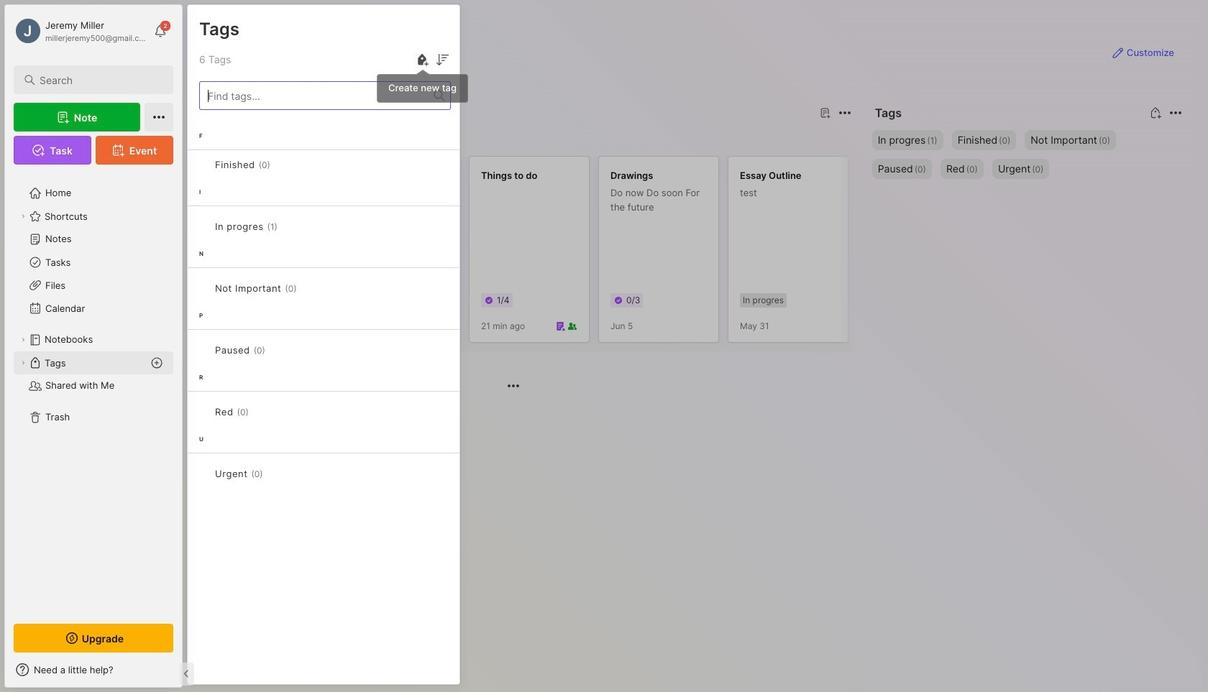 Task type: describe. For each thing, give the bounding box(es) containing it.
Search text field
[[40, 73, 160, 87]]

Account field
[[14, 17, 147, 45]]

click to collapse image
[[182, 666, 192, 683]]

1 vertical spatial tag actions image
[[249, 406, 272, 418]]

create new tag image
[[414, 51, 431, 68]]

2 vertical spatial tag actions image
[[263, 468, 286, 480]]

Sort field
[[434, 51, 451, 68]]



Task type: vqa. For each thing, say whether or not it's contained in the screenshot.
tab
yes



Task type: locate. For each thing, give the bounding box(es) containing it.
tab
[[213, 130, 255, 147]]

expand notebooks image
[[19, 336, 27, 344]]

None search field
[[40, 71, 160, 88]]

none search field inside main element
[[40, 71, 160, 88]]

tree
[[5, 173, 182, 611]]

sort options image
[[434, 51, 451, 68]]

0 vertical spatial tag actions image
[[277, 221, 300, 232]]

Tag actions field
[[277, 219, 300, 234], [297, 281, 320, 296], [249, 405, 272, 419], [263, 467, 286, 481]]

tag actions image
[[297, 283, 320, 294]]

tag actions image
[[277, 221, 300, 232], [249, 406, 272, 418], [263, 468, 286, 480]]

tree inside main element
[[5, 173, 182, 611]]

Find tags… text field
[[200, 86, 434, 105]]

main element
[[0, 0, 187, 693]]

row group
[[188, 122, 460, 508], [210, 156, 1208, 352]]

WHAT'S NEW field
[[5, 659, 182, 682]]

expand tags image
[[19, 359, 27, 367]]



